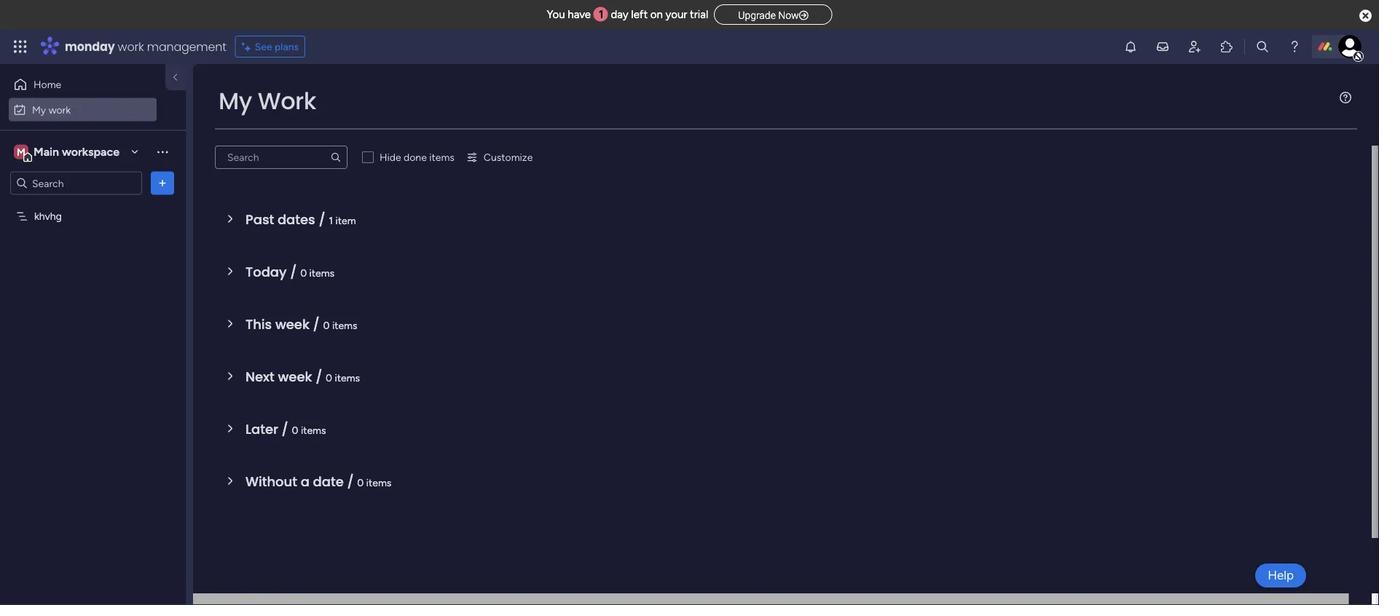 Task type: vqa. For each thing, say whether or not it's contained in the screenshot.
see
yes



Task type: describe. For each thing, give the bounding box(es) containing it.
home button
[[9, 73, 157, 96]]

items inside next week / 0 items
[[335, 372, 360, 384]]

hide done items
[[380, 151, 455, 164]]

on
[[651, 8, 663, 21]]

without a date / 0 items
[[246, 473, 392, 491]]

work
[[258, 85, 316, 117]]

work for monday
[[118, 38, 144, 55]]

upgrade
[[739, 9, 776, 21]]

help button
[[1256, 564, 1307, 588]]

dapulse rightstroke image
[[799, 10, 809, 21]]

0 inside today / 0 items
[[300, 267, 307, 279]]

my for my work
[[219, 85, 252, 117]]

dates
[[278, 210, 315, 229]]

notifications image
[[1124, 39, 1139, 54]]

items inside today / 0 items
[[309, 267, 335, 279]]

items inside without a date / 0 items
[[366, 477, 392, 489]]

later / 0 items
[[246, 420, 326, 439]]

help
[[1268, 569, 1295, 583]]

/ down this week / 0 items
[[316, 368, 322, 386]]

past dates / 1 item
[[246, 210, 356, 229]]

/ right later
[[282, 420, 289, 439]]

m
[[17, 146, 25, 158]]

gary orlando image
[[1339, 35, 1362, 58]]

my for my work
[[32, 104, 46, 116]]

my work button
[[9, 98, 157, 121]]

invite members image
[[1188, 39, 1203, 54]]

next week / 0 items
[[246, 368, 360, 386]]

upgrade now
[[739, 9, 799, 21]]

help image
[[1288, 39, 1303, 54]]

main
[[34, 145, 59, 159]]

0 inside without a date / 0 items
[[357, 477, 364, 489]]

search everything image
[[1256, 39, 1270, 54]]

see plans
[[255, 40, 299, 53]]

this
[[246, 315, 272, 334]]

options image
[[155, 176, 170, 191]]

apps image
[[1220, 39, 1235, 54]]

workspace options image
[[155, 145, 170, 159]]

dapulse close image
[[1360, 8, 1373, 23]]

0 inside next week / 0 items
[[326, 372, 332, 384]]

0 inside this week / 0 items
[[323, 319, 330, 332]]

monday
[[65, 38, 115, 55]]

my work
[[32, 104, 71, 116]]

today / 0 items
[[246, 263, 335, 281]]

date
[[313, 473, 344, 491]]

0 inside later / 0 items
[[292, 424, 298, 437]]

items inside this week / 0 items
[[332, 319, 358, 332]]

have
[[568, 8, 591, 21]]

inbox image
[[1156, 39, 1171, 54]]

left
[[631, 8, 648, 21]]

workspace selection element
[[14, 143, 122, 162]]

khvhg
[[34, 210, 62, 223]]

a
[[301, 473, 310, 491]]

work for my
[[49, 104, 71, 116]]

your
[[666, 8, 688, 21]]

Filter dashboard by text search field
[[215, 146, 348, 169]]

monday work management
[[65, 38, 226, 55]]

item
[[336, 214, 356, 227]]



Task type: locate. For each thing, give the bounding box(es) containing it.
1
[[599, 8, 604, 21], [329, 214, 333, 227]]

my inside button
[[32, 104, 46, 116]]

0 right later
[[292, 424, 298, 437]]

items down this week / 0 items
[[335, 372, 360, 384]]

items right date
[[366, 477, 392, 489]]

1 horizontal spatial work
[[118, 38, 144, 55]]

None search field
[[215, 146, 348, 169]]

past
[[246, 210, 274, 229]]

0 right the today
[[300, 267, 307, 279]]

now
[[779, 9, 799, 21]]

later
[[246, 420, 278, 439]]

items up next week / 0 items
[[332, 319, 358, 332]]

0 vertical spatial work
[[118, 38, 144, 55]]

1 left item
[[329, 214, 333, 227]]

items inside later / 0 items
[[301, 424, 326, 437]]

0 horizontal spatial my
[[32, 104, 46, 116]]

my
[[219, 85, 252, 117], [32, 104, 46, 116]]

0 right date
[[357, 477, 364, 489]]

main workspace
[[34, 145, 120, 159]]

my left the work
[[219, 85, 252, 117]]

search image
[[330, 152, 342, 163]]

management
[[147, 38, 226, 55]]

1 inside past dates / 1 item
[[329, 214, 333, 227]]

1 left day at the top of page
[[599, 8, 604, 21]]

my down home
[[32, 104, 46, 116]]

next
[[246, 368, 275, 386]]

you
[[547, 8, 565, 21]]

1 vertical spatial week
[[278, 368, 312, 386]]

/ left item
[[319, 210, 326, 229]]

menu image
[[1340, 92, 1352, 104]]

this week / 0 items
[[246, 315, 358, 334]]

/ right date
[[347, 473, 354, 491]]

1 vertical spatial work
[[49, 104, 71, 116]]

without
[[246, 473, 297, 491]]

home
[[34, 78, 61, 91]]

work down home
[[49, 104, 71, 116]]

trial
[[690, 8, 709, 21]]

select product image
[[13, 39, 28, 54]]

0 vertical spatial 1
[[599, 8, 604, 21]]

today
[[246, 263, 287, 281]]

1 horizontal spatial my
[[219, 85, 252, 117]]

work right monday
[[118, 38, 144, 55]]

upgrade now link
[[714, 4, 833, 25]]

done
[[404, 151, 427, 164]]

/ up next week / 0 items
[[313, 315, 320, 334]]

see plans button
[[235, 36, 306, 58]]

items right done
[[430, 151, 455, 164]]

workspace image
[[14, 144, 28, 160]]

workspace
[[62, 145, 120, 159]]

khvhg list box
[[0, 201, 186, 426]]

1 horizontal spatial 1
[[599, 8, 604, 21]]

0 horizontal spatial 1
[[329, 214, 333, 227]]

plans
[[275, 40, 299, 53]]

items right later
[[301, 424, 326, 437]]

see
[[255, 40, 272, 53]]

week for next
[[278, 368, 312, 386]]

work
[[118, 38, 144, 55], [49, 104, 71, 116]]

0
[[300, 267, 307, 279], [323, 319, 330, 332], [326, 372, 332, 384], [292, 424, 298, 437], [357, 477, 364, 489]]

my work
[[219, 85, 316, 117]]

hide
[[380, 151, 401, 164]]

option
[[0, 203, 186, 206]]

week right next
[[278, 368, 312, 386]]

day
[[611, 8, 629, 21]]

week right this
[[275, 315, 310, 334]]

customize button
[[461, 146, 539, 169]]

work inside button
[[49, 104, 71, 116]]

0 horizontal spatial work
[[49, 104, 71, 116]]

Search in workspace field
[[31, 175, 122, 192]]

customize
[[484, 151, 533, 164]]

0 vertical spatial week
[[275, 315, 310, 334]]

/ right the today
[[290, 263, 297, 281]]

items
[[430, 151, 455, 164], [309, 267, 335, 279], [332, 319, 358, 332], [335, 372, 360, 384], [301, 424, 326, 437], [366, 477, 392, 489]]

0 up next week / 0 items
[[323, 319, 330, 332]]

/
[[319, 210, 326, 229], [290, 263, 297, 281], [313, 315, 320, 334], [316, 368, 322, 386], [282, 420, 289, 439], [347, 473, 354, 491]]

items up this week / 0 items
[[309, 267, 335, 279]]

week for this
[[275, 315, 310, 334]]

week
[[275, 315, 310, 334], [278, 368, 312, 386]]

you have 1 day left on your trial
[[547, 8, 709, 21]]

0 down this week / 0 items
[[326, 372, 332, 384]]

1 vertical spatial 1
[[329, 214, 333, 227]]



